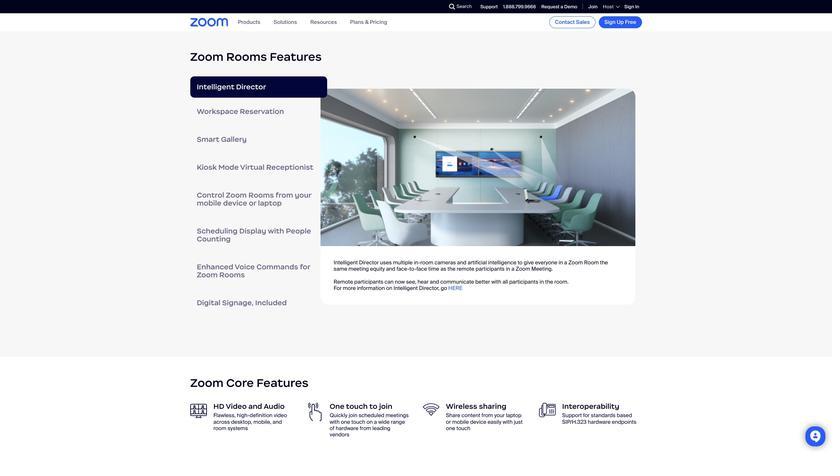 Task type: describe. For each thing, give the bounding box(es) containing it.
display
[[239, 227, 266, 236]]

zoom logo image
[[190, 18, 228, 27]]

across
[[214, 419, 230, 426]]

hd
[[214, 402, 225, 411]]

support inside interoperability support for standards based sip/h.323 hardware endpoints
[[563, 412, 582, 419]]

features for zoom rooms features
[[270, 49, 322, 64]]

everyone
[[536, 259, 558, 266]]

to inside intelligent director uses multiple in-room cameras and artificial intelligence to give everyone in a zoom room the same meeting equity and face-to-face time as the remote participants in a zoom meeting.
[[518, 259, 523, 266]]

zoom rooms features
[[190, 49, 322, 64]]

enhanced
[[197, 263, 233, 272]]

digital signage, included
[[197, 299, 287, 307]]

remote participants can now see, hear and communicate better with all participants in the room. for more information on intelligent director, go here
[[334, 278, 569, 292]]

enhanced voice commands for zoom rooms
[[197, 263, 310, 280]]

solutions button
[[274, 19, 297, 26]]

a right everyone on the right
[[565, 259, 568, 266]]

see,
[[406, 278, 417, 285]]

plans & pricing
[[350, 19, 388, 26]]

mode
[[219, 163, 239, 172]]

0 vertical spatial rooms
[[226, 49, 267, 64]]

more
[[343, 285, 356, 292]]

four people on a computer screen image
[[190, 403, 207, 420]]

with inside wireless sharing share content from your laptop or mobile device easily with just one touch
[[503, 419, 513, 426]]

0 vertical spatial support
[[481, 4, 498, 10]]

one inside wireless sharing share content from your laptop or mobile device easily with just one touch
[[446, 425, 456, 432]]

0 horizontal spatial participants
[[355, 278, 384, 285]]

intelligence
[[489, 259, 517, 266]]

products button
[[238, 19, 261, 26]]

zoom inside control zoom rooms from your mobile device or laptop
[[226, 191, 247, 200]]

pricing
[[370, 19, 388, 26]]

laptop inside wireless sharing share content from your laptop or mobile device easily with just one touch
[[506, 412, 522, 419]]

intelligent director button
[[190, 76, 327, 98]]

a left demo
[[561, 4, 564, 10]]

video
[[226, 402, 247, 411]]

room.
[[555, 278, 569, 285]]

here
[[449, 285, 463, 292]]

meetings
[[386, 412, 409, 419]]

and left face-
[[386, 266, 396, 273]]

2 horizontal spatial the
[[601, 259, 608, 266]]

telephone image
[[539, 403, 556, 418]]

card label element
[[321, 89, 636, 305]]

sharing
[[479, 402, 507, 411]]

hear
[[418, 278, 429, 285]]

your inside control zoom rooms from your mobile device or laptop
[[295, 191, 312, 200]]

same
[[334, 266, 348, 273]]

video
[[274, 412, 287, 419]]

audio
[[264, 402, 285, 411]]

join link
[[589, 4, 598, 10]]

demo
[[565, 4, 578, 10]]

director for intelligent director uses multiple in-room cameras and artificial intelligence to give everyone in a zoom room the same meeting equity and face-to-face time as the remote participants in a zoom meeting.
[[359, 259, 379, 266]]

control
[[197, 191, 224, 200]]

1.888.799.9666
[[504, 4, 536, 10]]

1.888.799.9666 link
[[504, 4, 536, 10]]

device inside control zoom rooms from your mobile device or laptop
[[223, 199, 247, 208]]

products
[[238, 19, 261, 26]]

interoperability support for standards based sip/h.323 hardware endpoints
[[563, 402, 637, 426]]

time
[[429, 266, 440, 273]]

1 vertical spatial join
[[349, 412, 358, 419]]

intelligent director group
[[321, 89, 636, 305]]

and inside remote participants can now see, hear and communicate better with all participants in the room. for more information on intelligent director, go here
[[430, 278, 439, 285]]

host button
[[603, 4, 620, 10]]

share
[[446, 412, 461, 419]]

kiosk mode virtual receptionist button
[[190, 154, 327, 181]]

artificial
[[468, 259, 487, 266]]

interoperability
[[563, 402, 620, 411]]

room inside hd video and audio flawless, high-definition video across desktop, mobile, and room systems
[[214, 425, 227, 432]]

enhanced voice commands for zoom rooms button
[[190, 253, 327, 289]]

features for zoom core features
[[257, 376, 309, 391]]

control zoom rooms from your mobile device or laptop button
[[190, 181, 327, 217]]

for inside interoperability support for standards based sip/h.323 hardware endpoints
[[584, 412, 590, 419]]

counting
[[197, 235, 231, 244]]

leading
[[373, 425, 391, 432]]

in-
[[414, 259, 421, 266]]

on inside the one touch to join quickly join scheduled meetings with one touch on a wide range of hardware from leading vendors
[[367, 419, 373, 426]]

from inside wireless sharing share content from your laptop or mobile device easily with just one touch
[[482, 412, 493, 419]]

of
[[330, 425, 335, 432]]

virtual
[[240, 163, 265, 172]]

participants inside intelligent director uses multiple in-room cameras and artificial intelligence to give everyone in a zoom room the same meeting equity and face-to-face time as the remote participants in a zoom meeting.
[[476, 266, 505, 273]]

director for intelligent director
[[236, 82, 266, 91]]

digital signage, included button
[[190, 289, 327, 317]]

receptionist
[[266, 163, 314, 172]]

up
[[617, 19, 624, 26]]

people
[[286, 227, 311, 236]]

one
[[330, 402, 345, 411]]

for
[[334, 285, 342, 292]]

information
[[357, 285, 385, 292]]

wireless
[[446, 402, 478, 411]]

here link
[[449, 285, 463, 292]]

better
[[476, 278, 490, 285]]

0 vertical spatial join
[[379, 402, 393, 411]]

control zoom rooms from your mobile device or laptop
[[197, 191, 312, 208]]

mobile,
[[254, 419, 272, 426]]

hardware inside interoperability support for standards based sip/h.323 hardware endpoints
[[588, 419, 611, 426]]

based
[[617, 412, 633, 419]]

touch right quickly
[[352, 419, 366, 426]]

laptop inside control zoom rooms from your mobile device or laptop
[[258, 199, 282, 208]]

remote
[[334, 278, 353, 285]]

workspace reservation
[[197, 107, 284, 116]]

the inside remote participants can now see, hear and communicate better with all participants in the room. for more information on intelligent director, go here
[[546, 278, 554, 285]]

with inside remote participants can now see, hear and communicate better with all participants in the room. for more information on intelligent director, go here
[[492, 278, 502, 285]]

sales
[[576, 19, 590, 26]]

in
[[636, 4, 640, 10]]

just
[[514, 419, 523, 426]]

multiple
[[393, 259, 413, 266]]

and right mobile,
[[273, 419, 282, 426]]

face-
[[397, 266, 410, 273]]

room inside intelligent director uses multiple in-room cameras and artificial intelligence to give everyone in a zoom room the same meeting equity and face-to-face time as the remote participants in a zoom meeting.
[[421, 259, 434, 266]]

smart gallery button
[[190, 126, 327, 154]]

zoom inside enhanced voice commands for zoom rooms
[[197, 271, 218, 280]]

smart
[[197, 135, 220, 144]]

desktop,
[[231, 419, 252, 426]]

all
[[503, 278, 508, 285]]

sign in link
[[625, 4, 640, 10]]

intelligent for intelligent director
[[197, 82, 235, 91]]

request a demo
[[542, 4, 578, 10]]

director,
[[419, 285, 440, 292]]



Task type: locate. For each thing, give the bounding box(es) containing it.
1 vertical spatial on
[[367, 419, 373, 426]]

support down interoperability
[[563, 412, 582, 419]]

1 vertical spatial features
[[257, 376, 309, 391]]

hardware inside the one touch to join quickly join scheduled meetings with one touch on a wide range of hardware from leading vendors
[[336, 425, 359, 432]]

participants down equity
[[355, 278, 384, 285]]

range
[[391, 419, 405, 426]]

sign left up
[[605, 19, 616, 26]]

1 horizontal spatial join
[[379, 402, 393, 411]]

0 vertical spatial your
[[295, 191, 312, 200]]

face
[[417, 266, 427, 273]]

request a demo link
[[542, 4, 578, 10]]

your inside wireless sharing share content from your laptop or mobile device easily with just one touch
[[495, 412, 505, 419]]

1 horizontal spatial for
[[584, 412, 590, 419]]

device
[[223, 199, 247, 208], [471, 419, 487, 426]]

the right as
[[448, 266, 456, 273]]

finger tapping icon image
[[307, 403, 323, 422]]

1 vertical spatial mobile
[[453, 419, 469, 426]]

0 vertical spatial room
[[421, 259, 434, 266]]

0 vertical spatial or
[[249, 199, 257, 208]]

0 horizontal spatial intelligent
[[197, 82, 235, 91]]

sign left the in
[[625, 4, 635, 10]]

0 horizontal spatial room
[[214, 425, 227, 432]]

intelligent for intelligent director uses multiple in-room cameras and artificial intelligence to give everyone in a zoom room the same meeting equity and face-to-face time as the remote participants in a zoom meeting.
[[334, 259, 358, 266]]

0 vertical spatial for
[[300, 263, 310, 272]]

0 vertical spatial director
[[236, 82, 266, 91]]

rooms
[[226, 49, 267, 64], [249, 191, 274, 200], [220, 271, 245, 280]]

contact sales link
[[550, 16, 596, 28]]

1 horizontal spatial sign
[[625, 4, 635, 10]]

to inside the one touch to join quickly join scheduled meetings with one touch on a wide range of hardware from leading vendors
[[370, 402, 378, 411]]

2 horizontal spatial from
[[482, 412, 493, 419]]

with up vendors
[[330, 419, 340, 426]]

touch inside wireless sharing share content from your laptop or mobile device easily with just one touch
[[457, 425, 471, 432]]

to
[[518, 259, 523, 266], [370, 402, 378, 411]]

sign up free link
[[599, 16, 642, 28]]

sign
[[625, 4, 635, 10], [605, 19, 616, 26]]

now
[[395, 278, 405, 285]]

workspace
[[197, 107, 238, 116]]

and left artificial
[[458, 259, 467, 266]]

1 horizontal spatial laptop
[[506, 412, 522, 419]]

participants right all
[[510, 278, 539, 285]]

1 vertical spatial laptop
[[506, 412, 522, 419]]

1 horizontal spatial the
[[546, 278, 554, 285]]

or for rooms
[[249, 199, 257, 208]]

1 horizontal spatial from
[[360, 425, 371, 432]]

rooms up signage,
[[220, 271, 245, 280]]

a
[[561, 4, 564, 10], [565, 259, 568, 266], [512, 266, 515, 273], [374, 419, 377, 426]]

can
[[385, 278, 394, 285]]

the left room.
[[546, 278, 554, 285]]

sip/h.323
[[563, 419, 587, 426]]

mobile inside wireless sharing share content from your laptop or mobile device easily with just one touch
[[453, 419, 469, 426]]

with left the people
[[268, 227, 284, 236]]

with inside scheduling display with people counting
[[268, 227, 284, 236]]

intelligent
[[197, 82, 235, 91], [334, 259, 358, 266], [394, 285, 418, 292]]

1 horizontal spatial or
[[446, 419, 451, 426]]

intelligent right can
[[394, 285, 418, 292]]

room right to-
[[421, 259, 434, 266]]

join right quickly
[[349, 412, 358, 419]]

director inside intelligent director button
[[236, 82, 266, 91]]

0 vertical spatial intelligent
[[197, 82, 235, 91]]

2 vertical spatial from
[[360, 425, 371, 432]]

1 horizontal spatial mobile
[[453, 419, 469, 426]]

director up workspace reservation button
[[236, 82, 266, 91]]

meeting.
[[532, 266, 553, 273]]

core
[[226, 376, 254, 391]]

intelligent inside button
[[197, 82, 235, 91]]

plans & pricing link
[[350, 19, 388, 26]]

0 vertical spatial sign
[[625, 4, 635, 10]]

from down "scheduled"
[[360, 425, 371, 432]]

one touch to join quickly join scheduled meetings with one touch on a wide range of hardware from leading vendors
[[330, 402, 409, 438]]

hardware down interoperability
[[588, 419, 611, 426]]

features
[[270, 49, 322, 64], [257, 376, 309, 391]]

intelligent director image
[[321, 89, 636, 246]]

in inside remote participants can now see, hear and communicate better with all participants in the room. for more information on intelligent director, go here
[[540, 278, 544, 285]]

0 horizontal spatial in
[[506, 266, 511, 273]]

0 horizontal spatial laptop
[[258, 199, 282, 208]]

0 horizontal spatial or
[[249, 199, 257, 208]]

None search field
[[425, 1, 451, 12]]

2 horizontal spatial intelligent
[[394, 285, 418, 292]]

1 vertical spatial to
[[370, 402, 378, 411]]

the
[[601, 259, 608, 266], [448, 266, 456, 273], [546, 278, 554, 285]]

rooms up intelligent director button
[[226, 49, 267, 64]]

for right commands
[[300, 263, 310, 272]]

0 horizontal spatial support
[[481, 4, 498, 10]]

2 horizontal spatial in
[[559, 259, 563, 266]]

standards
[[591, 412, 616, 419]]

kiosk
[[197, 163, 217, 172]]

laptop up display
[[258, 199, 282, 208]]

on inside remote participants can now see, hear and communicate better with all participants in the room. for more information on intelligent director, go here
[[386, 285, 393, 292]]

1 horizontal spatial device
[[471, 419, 487, 426]]

0 horizontal spatial the
[[448, 266, 456, 273]]

on left wide
[[367, 419, 373, 426]]

device up display
[[223, 199, 247, 208]]

your
[[295, 191, 312, 200], [495, 412, 505, 419]]

rooms down kiosk mode virtual receptionist button
[[249, 191, 274, 200]]

on left now
[[386, 285, 393, 292]]

content
[[462, 412, 481, 419]]

to up "scheduled"
[[370, 402, 378, 411]]

in right everyone on the right
[[559, 259, 563, 266]]

1 horizontal spatial on
[[386, 285, 393, 292]]

1 horizontal spatial intelligent
[[334, 259, 358, 266]]

1 vertical spatial rooms
[[249, 191, 274, 200]]

0 horizontal spatial join
[[349, 412, 358, 419]]

in up all
[[506, 266, 511, 273]]

0 horizontal spatial to
[[370, 402, 378, 411]]

1 horizontal spatial in
[[540, 278, 544, 285]]

scheduling display with people counting button
[[190, 217, 327, 253]]

or inside wireless sharing share content from your laptop or mobile device easily with just one touch
[[446, 419, 451, 426]]

laptop right easily
[[506, 412, 522, 419]]

zoom core features
[[190, 376, 309, 391]]

one up vendors
[[341, 419, 350, 426]]

0 horizontal spatial device
[[223, 199, 247, 208]]

a inside the one touch to join quickly join scheduled meetings with one touch on a wide range of hardware from leading vendors
[[374, 419, 377, 426]]

resources button
[[311, 19, 337, 26]]

1 horizontal spatial one
[[446, 425, 456, 432]]

one down share
[[446, 425, 456, 432]]

mobile down wireless
[[453, 419, 469, 426]]

1 vertical spatial room
[[214, 425, 227, 432]]

from down receptionist at the top left of page
[[276, 191, 293, 200]]

hardware right of
[[336, 425, 359, 432]]

room down flawless,
[[214, 425, 227, 432]]

plans
[[350, 19, 364, 26]]

quickly
[[330, 412, 348, 419]]

1 horizontal spatial director
[[359, 259, 379, 266]]

touch down content
[[457, 425, 471, 432]]

with
[[268, 227, 284, 236], [492, 278, 502, 285], [330, 419, 340, 426], [503, 419, 513, 426]]

as
[[441, 266, 447, 273]]

remote
[[457, 266, 475, 273]]

or down wireless
[[446, 419, 451, 426]]

intelligent up the remote
[[334, 259, 358, 266]]

0 vertical spatial on
[[386, 285, 393, 292]]

for inside enhanced voice commands for zoom rooms
[[300, 263, 310, 272]]

solutions
[[274, 19, 297, 26]]

device left easily
[[471, 419, 487, 426]]

mobile inside control zoom rooms from your mobile device or laptop
[[197, 199, 222, 208]]

1 horizontal spatial hardware
[[588, 419, 611, 426]]

1 horizontal spatial room
[[421, 259, 434, 266]]

1 vertical spatial from
[[482, 412, 493, 419]]

in down meeting.
[[540, 278, 544, 285]]

sign for sign in
[[625, 4, 635, 10]]

0 vertical spatial from
[[276, 191, 293, 200]]

or for share
[[446, 419, 451, 426]]

workspace reservation button
[[190, 98, 327, 126]]

tab list containing intelligent director
[[190, 76, 327, 317]]

your down receptionist at the top left of page
[[295, 191, 312, 200]]

1 vertical spatial for
[[584, 412, 590, 419]]

and
[[458, 259, 467, 266], [386, 266, 396, 273], [430, 278, 439, 285], [249, 402, 262, 411], [273, 419, 282, 426]]

wireless sharing image
[[423, 403, 440, 417]]

to-
[[410, 266, 417, 273]]

intelligent director uses multiple in-room cameras and artificial intelligence to give everyone in a zoom room the same meeting equity and face-to-face time as the remote participants in a zoom meeting.
[[334, 259, 608, 273]]

uses
[[380, 259, 392, 266]]

from inside control zoom rooms from your mobile device or laptop
[[276, 191, 293, 200]]

one inside the one touch to join quickly join scheduled meetings with one touch on a wide range of hardware from leading vendors
[[341, 419, 350, 426]]

flawless,
[[214, 412, 236, 419]]

tab list
[[190, 76, 327, 317]]

systems
[[228, 425, 248, 432]]

for down interoperability
[[584, 412, 590, 419]]

1 horizontal spatial to
[[518, 259, 523, 266]]

1 vertical spatial or
[[446, 419, 451, 426]]

0 horizontal spatial from
[[276, 191, 293, 200]]

with left all
[[492, 278, 502, 285]]

smart gallery
[[197, 135, 247, 144]]

0 horizontal spatial director
[[236, 82, 266, 91]]

from
[[276, 191, 293, 200], [482, 412, 493, 419], [360, 425, 371, 432]]

a left wide
[[374, 419, 377, 426]]

intelligent inside intelligent director uses multiple in-room cameras and artificial intelligence to give everyone in a zoom room the same meeting equity and face-to-face time as the remote participants in a zoom meeting.
[[334, 259, 358, 266]]

and up definition
[[249, 402, 262, 411]]

join up meetings at the left bottom of the page
[[379, 402, 393, 411]]

communicate
[[441, 278, 474, 285]]

sign for sign up free
[[605, 19, 616, 26]]

0 horizontal spatial sign
[[605, 19, 616, 26]]

1 vertical spatial sign
[[605, 19, 616, 26]]

0 vertical spatial to
[[518, 259, 523, 266]]

1 horizontal spatial support
[[563, 412, 582, 419]]

0 horizontal spatial your
[[295, 191, 312, 200]]

with left just
[[503, 419, 513, 426]]

1 horizontal spatial participants
[[476, 266, 505, 273]]

the right room
[[601, 259, 608, 266]]

touch up "scheduled"
[[346, 402, 368, 411]]

1 vertical spatial director
[[359, 259, 379, 266]]

easily
[[488, 419, 502, 426]]

1 vertical spatial intelligent
[[334, 259, 358, 266]]

1 vertical spatial your
[[495, 412, 505, 419]]

device inside wireless sharing share content from your laptop or mobile device easily with just one touch
[[471, 419, 487, 426]]

gallery
[[221, 135, 247, 144]]

your down sharing
[[495, 412, 505, 419]]

1 vertical spatial device
[[471, 419, 487, 426]]

meeting
[[349, 266, 369, 273]]

laptop
[[258, 199, 282, 208], [506, 412, 522, 419]]

from down sharing
[[482, 412, 493, 419]]

host
[[603, 4, 614, 10]]

support link
[[481, 4, 498, 10]]

rooms inside enhanced voice commands for zoom rooms
[[220, 271, 245, 280]]

to left give
[[518, 259, 523, 266]]

vendors
[[330, 431, 350, 438]]

0 horizontal spatial on
[[367, 419, 373, 426]]

with inside the one touch to join quickly join scheduled meetings with one touch on a wide range of hardware from leading vendors
[[330, 419, 340, 426]]

a left give
[[512, 266, 515, 273]]

0 vertical spatial laptop
[[258, 199, 282, 208]]

hd video and audio flawless, high-definition video across desktop, mobile, and room systems
[[214, 402, 287, 432]]

director inside intelligent director uses multiple in-room cameras and artificial intelligence to give everyone in a zoom room the same meeting equity and face-to-face time as the remote participants in a zoom meeting.
[[359, 259, 379, 266]]

and right hear
[[430, 278, 439, 285]]

on
[[386, 285, 393, 292], [367, 419, 373, 426]]

scheduling
[[197, 227, 238, 236]]

mobile up scheduling
[[197, 199, 222, 208]]

contact
[[555, 19, 575, 26]]

tabbed carousel element
[[190, 76, 642, 317]]

or inside control zoom rooms from your mobile device or laptop
[[249, 199, 257, 208]]

support right search
[[481, 4, 498, 10]]

room
[[585, 259, 599, 266]]

director left uses
[[359, 259, 379, 266]]

0 vertical spatial device
[[223, 199, 247, 208]]

1 vertical spatial support
[[563, 412, 582, 419]]

join
[[589, 4, 598, 10]]

rooms inside control zoom rooms from your mobile device or laptop
[[249, 191, 274, 200]]

in
[[559, 259, 563, 266], [506, 266, 511, 273], [540, 278, 544, 285]]

2 vertical spatial rooms
[[220, 271, 245, 280]]

0 vertical spatial mobile
[[197, 199, 222, 208]]

0 horizontal spatial one
[[341, 419, 350, 426]]

intelligent inside remote participants can now see, hear and communicate better with all participants in the room. for more information on intelligent director, go here
[[394, 285, 418, 292]]

request
[[542, 4, 560, 10]]

hardware
[[588, 419, 611, 426], [336, 425, 359, 432]]

0 horizontal spatial mobile
[[197, 199, 222, 208]]

contact sales
[[555, 19, 590, 26]]

wide
[[379, 419, 390, 426]]

free
[[626, 19, 637, 26]]

signage,
[[222, 299, 254, 307]]

0 vertical spatial features
[[270, 49, 322, 64]]

for
[[300, 263, 310, 272], [584, 412, 590, 419]]

intelligent up workspace
[[197, 82, 235, 91]]

or up display
[[249, 199, 257, 208]]

0 horizontal spatial for
[[300, 263, 310, 272]]

2 horizontal spatial participants
[[510, 278, 539, 285]]

participants up better
[[476, 266, 505, 273]]

search image
[[449, 4, 455, 10], [449, 4, 455, 10]]

join
[[379, 402, 393, 411], [349, 412, 358, 419]]

1 horizontal spatial your
[[495, 412, 505, 419]]

reservation
[[240, 107, 284, 116]]

from inside the one touch to join quickly join scheduled meetings with one touch on a wide range of hardware from leading vendors
[[360, 425, 371, 432]]

sign in
[[625, 4, 640, 10]]

2 vertical spatial intelligent
[[394, 285, 418, 292]]

0 horizontal spatial hardware
[[336, 425, 359, 432]]

voice
[[235, 263, 255, 272]]



Task type: vqa. For each thing, say whether or not it's contained in the screenshot.
'benefits'
no



